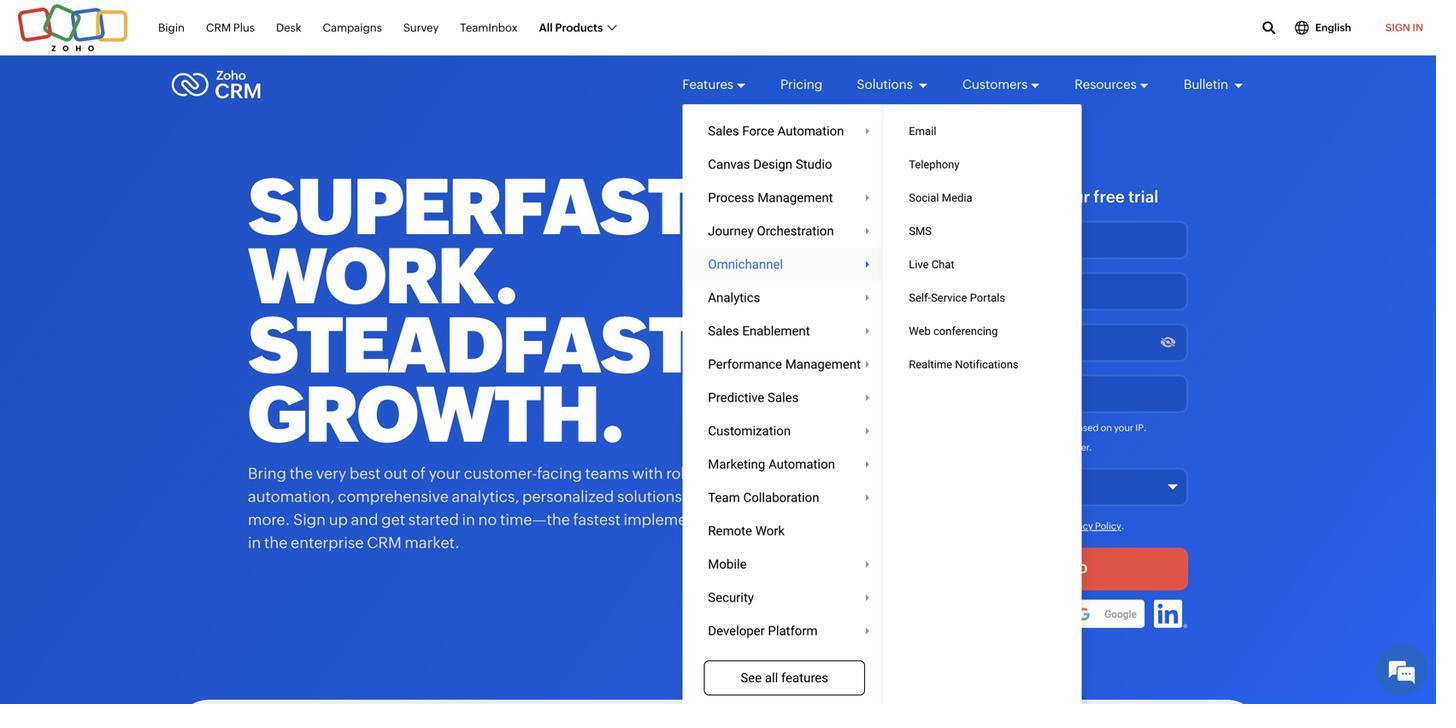 Task type: vqa. For each thing, say whether or not it's contained in the screenshot.
99%
no



Task type: locate. For each thing, give the bounding box(es) containing it.
marketing
[[708, 457, 766, 472]]

service
[[932, 292, 968, 305]]

privacy policy .
[[1062, 521, 1125, 532]]

crm left the plus at the left top of page
[[206, 21, 231, 34]]

sales down analytics
[[708, 324, 740, 339]]

automation
[[778, 124, 845, 139], [769, 457, 836, 472]]

0 horizontal spatial crm
[[206, 21, 231, 34]]

and
[[690, 488, 717, 506], [351, 511, 378, 529]]

solutions link
[[857, 62, 929, 108]]

1 horizontal spatial in
[[462, 511, 475, 529]]

in down more. at the bottom left of page
[[248, 535, 261, 552]]

started up market.
[[409, 511, 459, 529]]

management inside process management 'link'
[[758, 190, 834, 205]]

more.
[[248, 511, 290, 529]]

management down sales enablement 'link'
[[786, 357, 861, 372]]

live chat link
[[884, 248, 1083, 281]]

0 vertical spatial with
[[1018, 188, 1052, 206]]

in
[[462, 511, 475, 529], [248, 535, 261, 552]]

web
[[909, 325, 931, 338]]

management
[[758, 190, 834, 205], [786, 357, 861, 372]]

get
[[382, 511, 405, 529]]

media
[[942, 192, 973, 204]]

0 vertical spatial the
[[290, 465, 313, 483]]

realtime
[[909, 358, 953, 371]]

1 vertical spatial sales
[[708, 324, 740, 339]]

teaminbox
[[460, 21, 518, 34]]

email
[[909, 125, 937, 138]]

0 horizontal spatial your
[[429, 465, 461, 483]]

0 horizontal spatial .
[[1122, 521, 1125, 532]]

1 vertical spatial with
[[632, 465, 663, 483]]

sales force automation link
[[683, 115, 887, 148]]

0 horizontal spatial started
[[409, 511, 459, 529]]

1 vertical spatial management
[[786, 357, 861, 372]]

free
[[1094, 188, 1125, 206]]

all products
[[539, 21, 603, 34]]

market.
[[405, 535, 460, 552]]

web conferencing
[[909, 325, 999, 338]]

self-service portals
[[909, 292, 1006, 305]]

realtime notifications link
[[884, 348, 1083, 381]]

collaboration
[[744, 491, 820, 506]]

portals
[[970, 292, 1006, 305]]

0 vertical spatial crm
[[206, 21, 231, 34]]

sign in
[[1386, 22, 1424, 33]]

up
[[329, 511, 348, 529]]

growth.
[[248, 371, 624, 459]]

social
[[909, 192, 940, 204]]

1 vertical spatial .
[[1122, 521, 1125, 532]]

comprehensive
[[338, 488, 449, 506]]

1 horizontal spatial crm
[[367, 535, 402, 552]]

process
[[708, 190, 755, 205]]

1 horizontal spatial your
[[1055, 188, 1091, 206]]

with
[[1018, 188, 1052, 206], [632, 465, 663, 483]]

0 vertical spatial management
[[758, 190, 834, 205]]

bring
[[248, 465, 287, 483]]

1 horizontal spatial with
[[1018, 188, 1052, 206]]

0 horizontal spatial the
[[264, 535, 288, 552]]

remote
[[708, 524, 753, 539]]

with up solutions,
[[632, 465, 663, 483]]

and down robust
[[690, 488, 717, 506]]

developer
[[708, 624, 765, 639]]

desk link
[[276, 12, 302, 44]]

in left the no
[[462, 511, 475, 529]]

marketing automation link
[[683, 448, 887, 482]]

1 vertical spatial crm
[[367, 535, 402, 552]]

the down more. at the bottom left of page
[[264, 535, 288, 552]]

social media
[[909, 192, 973, 204]]

developer platform
[[708, 624, 818, 639]]

privacy policy link
[[1062, 521, 1122, 532]]

crm down get on the bottom
[[367, 535, 402, 552]]

enterprise
[[291, 535, 364, 552]]

your
[[1055, 188, 1091, 206], [1115, 423, 1134, 434], [429, 465, 461, 483]]

security link
[[683, 582, 887, 615]]

solutions
[[857, 77, 916, 92]]

telephony
[[909, 158, 960, 171]]

2 vertical spatial your
[[429, 465, 461, 483]]

0 horizontal spatial with
[[632, 465, 663, 483]]

automation up studio at the top of the page
[[778, 124, 845, 139]]

desk
[[276, 21, 302, 34]]

canvas design studio link
[[683, 148, 887, 181]]

0 vertical spatial sales
[[708, 124, 740, 139]]

performance
[[708, 357, 783, 372]]

. right privacy
[[1122, 521, 1125, 532]]

self-
[[909, 292, 932, 305]]

enablement
[[743, 324, 811, 339]]

security
[[708, 591, 754, 606]]

your left ip
[[1115, 423, 1134, 434]]

0 vertical spatial your
[[1055, 188, 1091, 206]]

0 vertical spatial and
[[690, 488, 717, 506]]

with down telephony link
[[1018, 188, 1052, 206]]

2 vertical spatial sales
[[768, 390, 799, 405]]

and right up
[[351, 511, 378, 529]]

started down telephony link
[[959, 188, 1014, 206]]

your left free
[[1055, 188, 1091, 206]]

sales up the canvas
[[708, 124, 740, 139]]

get
[[928, 188, 956, 206]]

your right of
[[429, 465, 461, 483]]

management for process management
[[758, 190, 834, 205]]

self-service portals link
[[884, 281, 1083, 315]]

1 vertical spatial and
[[351, 511, 378, 529]]

time—the
[[500, 511, 570, 529]]

telephony link
[[884, 148, 1083, 181]]

sign in link
[[1373, 11, 1437, 44]]

1 vertical spatial in
[[248, 535, 261, 552]]

sales down performance management link
[[768, 390, 799, 405]]

resources link
[[1075, 62, 1150, 108]]

team
[[708, 491, 741, 506]]

policy
[[1096, 521, 1122, 532]]

None submit
[[898, 548, 1189, 591]]

0 horizontal spatial and
[[351, 511, 378, 529]]

with inside superfast work. steadfast growth. bring the very best out of your customer-facing teams with robust automation, comprehensive analytics, personalized solutions, and more. sign up and get started in no time—the fastest implementation in the enterprise crm market.
[[632, 465, 663, 483]]

management up orchestration
[[758, 190, 834, 205]]

teams
[[586, 465, 629, 483]]

0 vertical spatial .
[[1144, 423, 1147, 434]]

automation down customization link
[[769, 457, 836, 472]]

web conferencing link
[[884, 315, 1083, 348]]

campaigns
[[323, 21, 382, 34]]

omnichannel link
[[683, 248, 887, 281]]

mobile link
[[683, 548, 887, 582]]

sales inside 'link'
[[708, 324, 740, 339]]

2 horizontal spatial your
[[1115, 423, 1134, 434]]

your inside superfast work. steadfast growth. bring the very best out of your customer-facing teams with robust automation, comprehensive analytics, personalized solutions, and more. sign up and get started in no time—the fastest implementation in the enterprise crm market.
[[429, 465, 461, 483]]

. right on
[[1144, 423, 1147, 434]]

1 horizontal spatial started
[[959, 188, 1014, 206]]

1 vertical spatial started
[[409, 511, 459, 529]]

management inside performance management link
[[786, 357, 861, 372]]

force
[[743, 124, 775, 139]]

0 horizontal spatial in
[[248, 535, 261, 552]]

performance management
[[708, 357, 861, 372]]

the up automation, at the bottom of page
[[290, 465, 313, 483]]



Task type: describe. For each thing, give the bounding box(es) containing it.
orchestration
[[757, 224, 835, 239]]

features link
[[683, 62, 747, 108]]

data center.
[[1041, 443, 1093, 453]]

based on your ip .
[[1073, 423, 1147, 434]]

sales for sales enablement
[[708, 324, 740, 339]]

sales force automation
[[708, 124, 845, 139]]

notifications
[[956, 358, 1019, 371]]

1 horizontal spatial .
[[1144, 423, 1147, 434]]

sales enablement
[[708, 324, 811, 339]]

developer platform link
[[683, 615, 887, 648]]

omnichannel
[[708, 257, 784, 272]]

platform
[[768, 624, 818, 639]]

1 horizontal spatial and
[[690, 488, 717, 506]]

all products link
[[539, 12, 616, 44]]

social media link
[[884, 181, 1083, 215]]

get started with your free trial
[[928, 188, 1159, 206]]

analytics,
[[452, 488, 519, 506]]

all
[[765, 671, 779, 686]]

see all features link
[[704, 661, 866, 696]]

trial
[[1129, 188, 1159, 206]]

predictive
[[708, 390, 765, 405]]

journey
[[708, 224, 754, 239]]

privacy
[[1062, 521, 1094, 532]]

email link
[[884, 115, 1083, 148]]

implementation
[[624, 511, 738, 529]]

1 horizontal spatial the
[[290, 465, 313, 483]]

predictive sales
[[708, 390, 799, 405]]

journey orchestration
[[708, 224, 835, 239]]

superfast
[[248, 163, 693, 251]]

sign
[[1386, 22, 1411, 33]]

journey orchestration link
[[683, 215, 887, 248]]

zoho crm logo image
[[171, 66, 262, 103]]

0 vertical spatial started
[[959, 188, 1014, 206]]

analytics
[[708, 290, 761, 305]]

see all features
[[741, 671, 829, 686]]

best
[[350, 465, 381, 483]]

remote work
[[708, 524, 785, 539]]

started inside superfast work. steadfast growth. bring the very best out of your customer-facing teams with robust automation, comprehensive analytics, personalized solutions, and more. sign up and get started in no time—the fastest implementation in the enterprise crm market.
[[409, 511, 459, 529]]

customer-
[[464, 465, 537, 483]]

pricing
[[781, 77, 823, 92]]

process management
[[708, 190, 834, 205]]

personalized
[[523, 488, 614, 506]]

crm inside superfast work. steadfast growth. bring the very best out of your customer-facing teams with robust automation, comprehensive analytics, personalized solutions, and more. sign up and get started in no time—the fastest implementation in the enterprise crm market.
[[367, 535, 402, 552]]

customization link
[[683, 415, 887, 448]]

remote work link
[[683, 515, 887, 548]]

crm plus
[[206, 21, 255, 34]]

sign
[[293, 511, 326, 529]]

performance management link
[[683, 348, 887, 381]]

management for performance management
[[786, 357, 861, 372]]

1 vertical spatial your
[[1115, 423, 1134, 434]]

chat
[[932, 258, 955, 271]]

solutions,
[[618, 488, 687, 506]]

see
[[741, 671, 762, 686]]

data
[[1041, 443, 1060, 453]]

pricing link
[[781, 62, 823, 108]]

ip
[[1136, 423, 1144, 434]]

0 vertical spatial automation
[[778, 124, 845, 139]]

survey
[[404, 21, 439, 34]]

0 vertical spatial in
[[462, 511, 475, 529]]

mobile
[[708, 557, 747, 572]]

design
[[754, 157, 793, 172]]

english
[[1316, 22, 1352, 33]]

bigin
[[158, 21, 185, 34]]

team collaboration link
[[683, 482, 887, 515]]

bigin link
[[158, 12, 185, 44]]

out
[[384, 465, 408, 483]]

bulletin
[[1184, 77, 1232, 92]]

sales for sales force automation
[[708, 124, 740, 139]]

based
[[1073, 423, 1099, 434]]

features
[[782, 671, 829, 686]]

realtime notifications
[[909, 358, 1019, 371]]

bulletin link
[[1184, 62, 1245, 108]]

facing
[[537, 465, 582, 483]]

on
[[1101, 423, 1113, 434]]

robust
[[667, 465, 713, 483]]

customization
[[708, 424, 791, 439]]

products
[[555, 21, 603, 34]]

of
[[411, 465, 426, 483]]

1 vertical spatial automation
[[769, 457, 836, 472]]

plus
[[233, 21, 255, 34]]

1 vertical spatial the
[[264, 535, 288, 552]]

teaminbox link
[[460, 12, 518, 44]]

all
[[539, 21, 553, 34]]

in
[[1413, 22, 1424, 33]]



